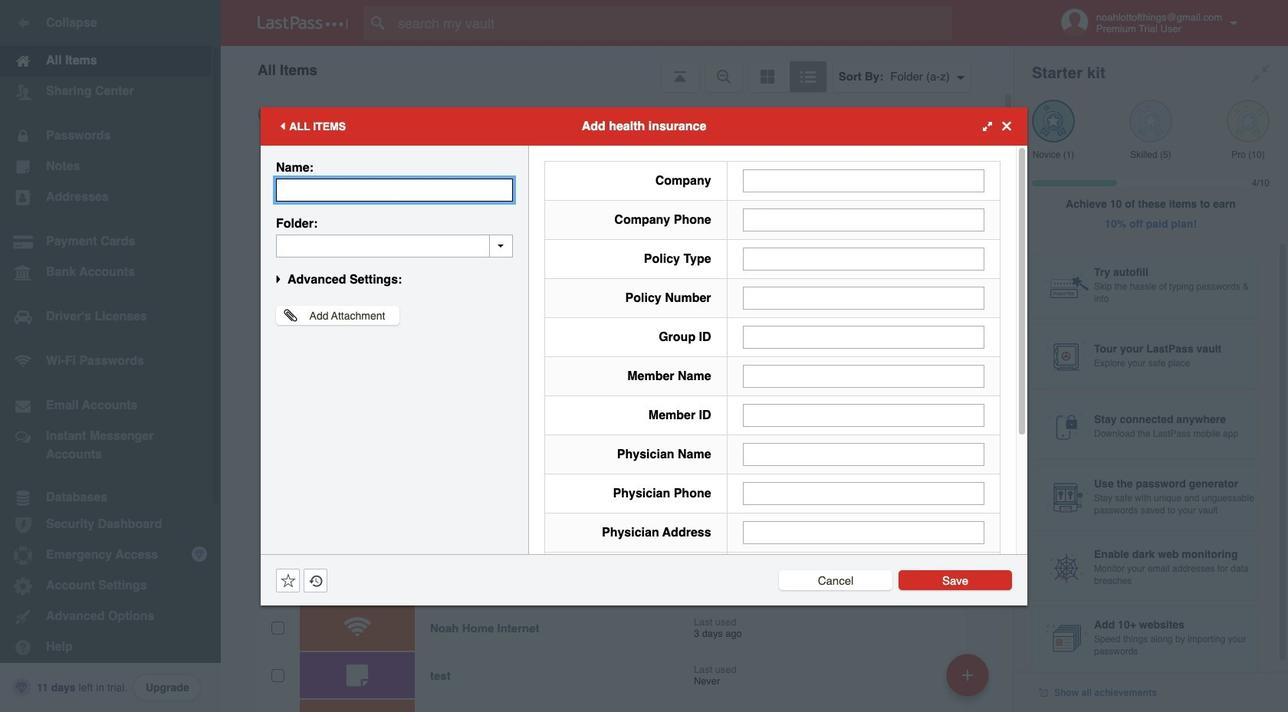 Task type: describe. For each thing, give the bounding box(es) containing it.
search my vault text field
[[363, 6, 976, 40]]

main navigation navigation
[[0, 0, 221, 712]]



Task type: vqa. For each thing, say whether or not it's contained in the screenshot.
LastPass image
yes



Task type: locate. For each thing, give the bounding box(es) containing it.
None text field
[[743, 169, 984, 192], [276, 234, 513, 257], [743, 325, 984, 348], [743, 404, 984, 427], [743, 482, 984, 505], [743, 521, 984, 544], [743, 169, 984, 192], [276, 234, 513, 257], [743, 325, 984, 348], [743, 404, 984, 427], [743, 482, 984, 505], [743, 521, 984, 544]]

vault options navigation
[[221, 46, 1014, 92]]

lastpass image
[[258, 16, 348, 30]]

Search search field
[[363, 6, 976, 40]]

dialog
[[261, 107, 1027, 703]]

new item navigation
[[941, 649, 998, 712]]

new item image
[[962, 670, 973, 680]]

None text field
[[276, 178, 513, 201], [743, 208, 984, 231], [743, 247, 984, 270], [743, 286, 984, 309], [743, 365, 984, 388], [743, 443, 984, 466], [276, 178, 513, 201], [743, 208, 984, 231], [743, 247, 984, 270], [743, 286, 984, 309], [743, 365, 984, 388], [743, 443, 984, 466]]



